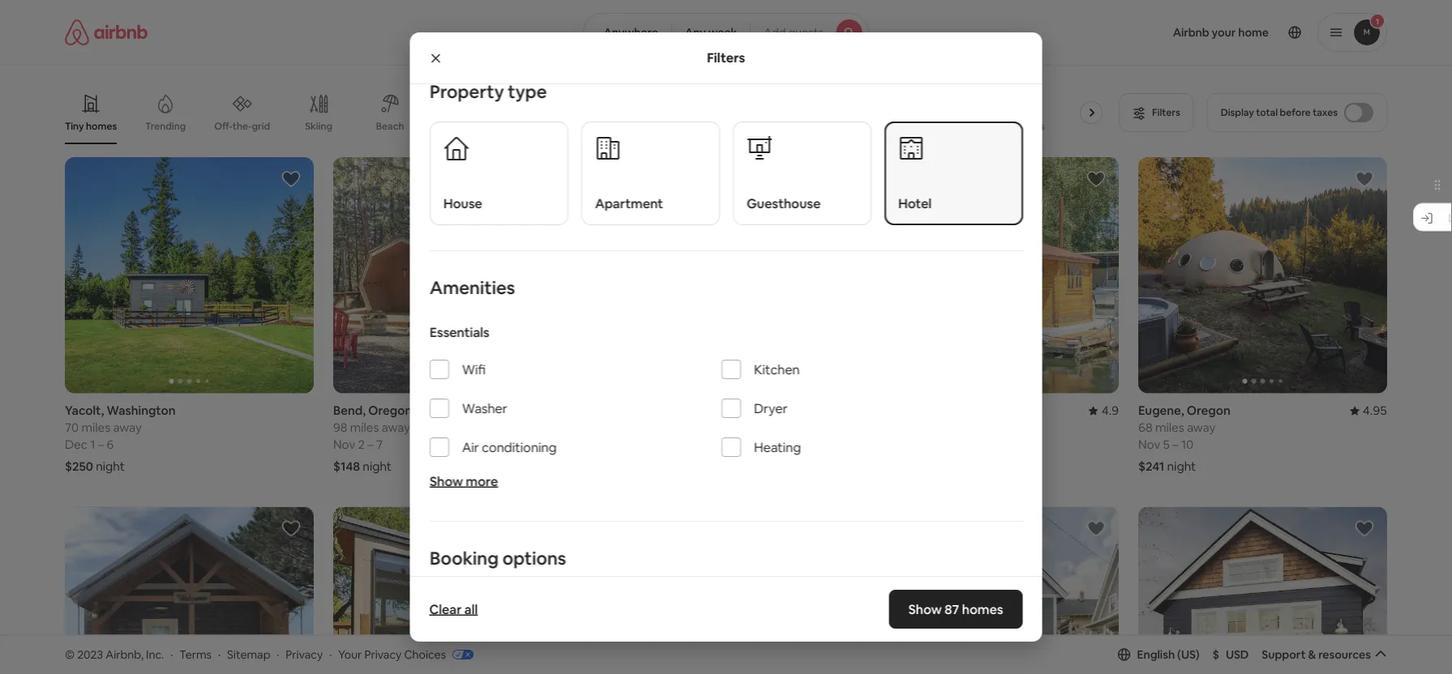 Task type: describe. For each thing, give the bounding box(es) containing it.
nov for 68
[[1139, 437, 1161, 453]]

cabins
[[517, 120, 549, 133]]

clear all button
[[421, 594, 486, 626]]

eugene, oregon 68 miles away nov 5 – 10 $241 night
[[1139, 403, 1231, 475]]

yacolt, washington 70 miles away dec 1 – 6 $250 night
[[65, 403, 176, 475]]

homes for tiny homes
[[86, 120, 117, 133]]

show more button
[[430, 473, 498, 490]]

english
[[1138, 648, 1175, 663]]

your
[[338, 648, 362, 662]]

night for nov 2 – 7
[[363, 459, 392, 475]]

87
[[945, 601, 960, 618]]

10
[[1182, 437, 1194, 453]]

dec
[[65, 437, 88, 453]]

add guests button
[[750, 13, 869, 52]]

2
[[358, 437, 365, 453]]

– for 7
[[368, 437, 374, 453]]

resources
[[1319, 648, 1372, 663]]

add guests
[[764, 25, 824, 40]]

english (us) button
[[1118, 648, 1200, 663]]

display
[[1221, 106, 1255, 119]]

$ usd
[[1213, 648, 1249, 663]]

homes inside filters dialog
[[963, 601, 1004, 618]]

terms · sitemap · privacy ·
[[180, 648, 332, 662]]

mansions
[[440, 120, 483, 133]]

show map
[[689, 576, 744, 591]]

tiny homes
[[65, 120, 117, 133]]

house button
[[430, 122, 568, 226]]

guesthouse
[[747, 195, 821, 212]]

add to wishlist: chinook, washington image
[[281, 520, 301, 539]]

show map button
[[673, 564, 780, 603]]

booking
[[430, 547, 498, 570]]

your privacy choices
[[338, 648, 446, 662]]

historical
[[826, 120, 870, 132]]

apartment button
[[581, 122, 720, 226]]

add to wishlist: eugene, oregon image
[[1355, 170, 1375, 189]]

skiing
[[305, 120, 333, 133]]

tiny
[[65, 120, 84, 133]]

air conditioning
[[462, 439, 557, 456]]

washington
[[107, 403, 176, 419]]

4 · from the left
[[329, 648, 332, 662]]

add to wishlist: bend, oregon image
[[550, 170, 569, 189]]

any
[[685, 25, 706, 40]]

beach
[[376, 120, 404, 133]]

night for dec 1 – 6
[[96, 459, 125, 475]]

0 vertical spatial add to wishlist: portland, oregon image
[[1087, 170, 1106, 189]]

booking options
[[430, 547, 566, 570]]

amazing
[[653, 120, 694, 132]]

type
[[508, 80, 547, 103]]

hotel button
[[885, 122, 1023, 226]]

©
[[65, 648, 75, 662]]

$250
[[65, 459, 93, 475]]

off-the-grid
[[214, 120, 270, 132]]

(us)
[[1178, 648, 1200, 663]]

profile element
[[889, 0, 1388, 65]]

miles for 1
[[81, 420, 110, 436]]

week
[[709, 25, 737, 40]]

oregon for eugene, oregon 68 miles away nov 5 – 10 $241 night
[[1187, 403, 1231, 419]]

away for dec 1 – 6
[[113, 420, 142, 436]]

usd
[[1226, 648, 1249, 663]]

1 add to wishlist: portland, oregon image from the left
[[550, 520, 569, 539]]

rhododendron,
[[602, 403, 691, 419]]

2023
[[77, 648, 103, 662]]

4.9
[[1102, 403, 1119, 419]]

nov for 98
[[333, 437, 356, 453]]

7
[[376, 437, 383, 453]]

support
[[1262, 648, 1306, 663]]

heating
[[754, 439, 801, 456]]

airbnb,
[[106, 648, 144, 662]]

filters dialog
[[410, 32, 1043, 675]]

6
[[107, 437, 114, 453]]

dryer
[[754, 400, 788, 417]]

display total before taxes
[[1221, 106, 1338, 119]]

&
[[1309, 648, 1317, 663]]

hotel
[[898, 195, 932, 212]]

grid
[[252, 120, 270, 132]]

clear
[[430, 601, 462, 618]]

68
[[1139, 420, 1153, 436]]

1 · from the left
[[170, 648, 173, 662]]

2 · from the left
[[218, 648, 221, 662]]

1 privacy from the left
[[286, 648, 323, 662]]

english (us)
[[1138, 648, 1200, 663]]

property
[[430, 80, 504, 103]]

privacy link
[[286, 648, 323, 662]]



Task type: locate. For each thing, give the bounding box(es) containing it.
2 horizontal spatial away
[[1187, 420, 1216, 436]]

bend, oregon 98 miles away nov 2 – 7 $148 night
[[333, 403, 412, 475]]

3 oregon from the left
[[1187, 403, 1231, 419]]

miles inside bend, oregon 98 miles away nov 2 – 7 $148 night
[[350, 420, 379, 436]]

1 horizontal spatial oregon
[[694, 403, 737, 419]]

0 horizontal spatial homes
[[86, 120, 117, 133]]

show 87 homes
[[909, 601, 1004, 618]]

1 miles from the left
[[81, 420, 110, 436]]

privacy left your on the left of page
[[286, 648, 323, 662]]

homes
[[872, 120, 903, 132], [86, 120, 117, 133], [963, 601, 1004, 618]]

eugene,
[[1139, 403, 1185, 419]]

2 horizontal spatial show
[[909, 601, 942, 618]]

night down the 10
[[1168, 459, 1197, 475]]

total
[[1257, 106, 1278, 119]]

views
[[696, 120, 722, 132]]

oregon for bend, oregon 98 miles away nov 2 – 7 $148 night
[[368, 403, 412, 419]]

trending
[[145, 120, 186, 133]]

70
[[65, 420, 79, 436]]

– right the 1
[[98, 437, 104, 453]]

0 horizontal spatial add to wishlist: portland, oregon image
[[550, 520, 569, 539]]

0 horizontal spatial away
[[113, 420, 142, 436]]

– right 5
[[1173, 437, 1179, 453]]

treehouses
[[748, 120, 801, 133]]

1 horizontal spatial add to wishlist: portland, oregon image
[[1087, 520, 1106, 539]]

display total before taxes button
[[1208, 93, 1388, 132]]

1 horizontal spatial homes
[[872, 120, 903, 132]]

$241
[[1139, 459, 1165, 475]]

amenities
[[430, 276, 515, 299]]

sitemap
[[227, 648, 270, 662]]

4.95
[[1363, 403, 1388, 419]]

show 87 homes link
[[889, 591, 1023, 629]]

clear all
[[430, 601, 478, 618]]

nov inside bend, oregon 98 miles away nov 2 – 7 $148 night
[[333, 437, 356, 453]]

· left privacy link
[[277, 648, 279, 662]]

– for 10
[[1173, 437, 1179, 453]]

– inside eugene, oregon 68 miles away nov 5 – 10 $241 night
[[1173, 437, 1179, 453]]

inc.
[[146, 648, 164, 662]]

·
[[170, 648, 173, 662], [218, 648, 221, 662], [277, 648, 279, 662], [329, 648, 332, 662]]

your privacy choices link
[[338, 648, 474, 664]]

historical homes
[[826, 120, 903, 132]]

0 horizontal spatial nov
[[333, 437, 356, 453]]

show left map
[[689, 576, 718, 591]]

oregon inside eugene, oregon 68 miles away nov 5 – 10 $241 night
[[1187, 403, 1231, 419]]

houseboats
[[1077, 120, 1133, 132]]

nov left 5
[[1139, 437, 1161, 453]]

miles up 2
[[350, 420, 379, 436]]

show for show more
[[430, 473, 463, 490]]

0 horizontal spatial miles
[[81, 420, 110, 436]]

oregon up 7
[[368, 403, 412, 419]]

2 add to wishlist: portland, oregon image from the left
[[1087, 520, 1106, 539]]

rhododendron, oregon
[[602, 403, 737, 419]]

miles up the 1
[[81, 420, 110, 436]]

guesthouse button
[[733, 122, 872, 226]]

1 night from the left
[[96, 459, 125, 475]]

5
[[1164, 437, 1170, 453]]

3 miles from the left
[[1156, 420, 1185, 436]]

1 vertical spatial add to wishlist: portland, oregon image
[[1355, 520, 1375, 539]]

4.9 out of 5 average rating image
[[1089, 403, 1119, 419]]

conditioning
[[482, 439, 557, 456]]

© 2023 airbnb, inc. ·
[[65, 648, 173, 662]]

98
[[333, 420, 348, 436]]

off-
[[214, 120, 233, 132]]

1 – from the left
[[98, 437, 104, 453]]

show
[[430, 473, 463, 490], [689, 576, 718, 591], [909, 601, 942, 618]]

anywhere button
[[584, 13, 672, 52]]

miles inside eugene, oregon 68 miles away nov 5 – 10 $241 night
[[1156, 420, 1185, 436]]

2 – from the left
[[368, 437, 374, 453]]

1 away from the left
[[113, 420, 142, 436]]

night inside bend, oregon 98 miles away nov 2 – 7 $148 night
[[363, 459, 392, 475]]

miles for 2
[[350, 420, 379, 436]]

0 vertical spatial show
[[430, 473, 463, 490]]

apartment
[[595, 195, 663, 212]]

oregon for rhododendron, oregon
[[694, 403, 737, 419]]

support & resources button
[[1262, 648, 1388, 663]]

2 nov from the left
[[1139, 437, 1161, 453]]

kitchen
[[754, 361, 800, 378]]

1 horizontal spatial –
[[368, 437, 374, 453]]

0 horizontal spatial show
[[430, 473, 463, 490]]

show for show map
[[689, 576, 718, 591]]

privacy
[[286, 648, 323, 662], [365, 648, 402, 662]]

2 vertical spatial show
[[909, 601, 942, 618]]

before
[[1280, 106, 1311, 119]]

miles for 5
[[1156, 420, 1185, 436]]

show inside button
[[689, 576, 718, 591]]

none search field containing anywhere
[[584, 13, 869, 52]]

· right inc.
[[170, 648, 173, 662]]

– inside bend, oregon 98 miles away nov 2 – 7 $148 night
[[368, 437, 374, 453]]

options
[[502, 547, 566, 570]]

amazing views
[[653, 120, 722, 132]]

2 horizontal spatial –
[[1173, 437, 1179, 453]]

homes for historical homes
[[872, 120, 903, 132]]

None search field
[[584, 13, 869, 52]]

essentials
[[430, 324, 489, 341]]

0 horizontal spatial oregon
[[368, 403, 412, 419]]

1 horizontal spatial away
[[382, 420, 410, 436]]

oregon inside bend, oregon 98 miles away nov 2 – 7 $148 night
[[368, 403, 412, 419]]

yacolt,
[[65, 403, 104, 419]]

show left more
[[430, 473, 463, 490]]

oregon up the 10
[[1187, 403, 1231, 419]]

1 horizontal spatial privacy
[[365, 648, 402, 662]]

1 oregon from the left
[[368, 403, 412, 419]]

4.95 out of 5 average rating image
[[1350, 403, 1388, 419]]

choices
[[404, 648, 446, 662]]

3 night from the left
[[1168, 459, 1197, 475]]

night down 6
[[96, 459, 125, 475]]

property type
[[430, 80, 547, 103]]

1 horizontal spatial night
[[363, 459, 392, 475]]

night
[[96, 459, 125, 475], [363, 459, 392, 475], [1168, 459, 1197, 475]]

away inside eugene, oregon 68 miles away nov 5 – 10 $241 night
[[1187, 420, 1216, 436]]

2 night from the left
[[363, 459, 392, 475]]

2 away from the left
[[382, 420, 410, 436]]

more
[[466, 473, 498, 490]]

1 horizontal spatial nov
[[1139, 437, 1161, 453]]

1 vertical spatial show
[[689, 576, 718, 591]]

2 horizontal spatial homes
[[963, 601, 1004, 618]]

miles inside the yacolt, washington 70 miles away dec 1 – 6 $250 night
[[81, 420, 110, 436]]

night inside the yacolt, washington 70 miles away dec 1 – 6 $250 night
[[96, 459, 125, 475]]

night inside eugene, oregon 68 miles away nov 5 – 10 $241 night
[[1168, 459, 1197, 475]]

3 – from the left
[[1173, 437, 1179, 453]]

filters
[[707, 49, 746, 66]]

1 horizontal spatial add to wishlist: portland, oregon image
[[1355, 520, 1375, 539]]

map
[[721, 576, 744, 591]]

add
[[764, 25, 786, 40]]

group
[[65, 81, 1133, 144], [65, 157, 314, 394], [333, 157, 582, 394], [602, 157, 851, 394], [870, 157, 1119, 394], [1139, 157, 1388, 394], [65, 507, 314, 675], [333, 507, 582, 675], [602, 507, 851, 675], [870, 507, 1119, 675], [1139, 507, 1388, 675]]

bend,
[[333, 403, 366, 419]]

1
[[90, 437, 95, 453]]

wifi
[[462, 361, 486, 378]]

sitemap link
[[227, 648, 270, 662]]

1 horizontal spatial show
[[689, 576, 718, 591]]

taxes
[[1313, 106, 1338, 119]]

· right terms "link"
[[218, 648, 221, 662]]

away up the 10
[[1187, 420, 1216, 436]]

nov left 2
[[333, 437, 356, 453]]

0 horizontal spatial add to wishlist: portland, oregon image
[[1087, 170, 1106, 189]]

beachfront
[[929, 120, 980, 133]]

1 horizontal spatial miles
[[350, 420, 379, 436]]

washer
[[462, 400, 507, 417]]

– inside the yacolt, washington 70 miles away dec 1 – 6 $250 night
[[98, 437, 104, 453]]

add to wishlist: yacolt, washington image
[[281, 170, 301, 189]]

2 privacy from the left
[[365, 648, 402, 662]]

away inside bend, oregon 98 miles away nov 2 – 7 $148 night
[[382, 420, 410, 436]]

homes right tiny
[[86, 120, 117, 133]]

guests
[[789, 25, 824, 40]]

0 horizontal spatial –
[[98, 437, 104, 453]]

add to wishlist: portland, oregon image
[[1087, 170, 1106, 189], [1355, 520, 1375, 539]]

1 nov from the left
[[333, 437, 356, 453]]

– for 6
[[98, 437, 104, 453]]

0 horizontal spatial night
[[96, 459, 125, 475]]

homes right 87
[[963, 601, 1004, 618]]

oregon left dryer
[[694, 403, 737, 419]]

3 · from the left
[[277, 648, 279, 662]]

towers
[[1012, 120, 1045, 133]]

· left your on the left of page
[[329, 648, 332, 662]]

add to wishlist: vancouver, washington image
[[818, 520, 838, 539]]

– left 7
[[368, 437, 374, 453]]

2 horizontal spatial miles
[[1156, 420, 1185, 436]]

terms link
[[180, 648, 212, 662]]

support & resources
[[1262, 648, 1372, 663]]

privacy right your on the left of page
[[365, 648, 402, 662]]

nov inside eugene, oregon 68 miles away nov 5 – 10 $241 night
[[1139, 437, 1161, 453]]

2 horizontal spatial night
[[1168, 459, 1197, 475]]

miles up 5
[[1156, 420, 1185, 436]]

terms
[[180, 648, 212, 662]]

add to wishlist: portland, oregon image
[[550, 520, 569, 539], [1087, 520, 1106, 539]]

show left 87
[[909, 601, 942, 618]]

away inside the yacolt, washington 70 miles away dec 1 – 6 $250 night
[[113, 420, 142, 436]]

all
[[465, 601, 478, 618]]

away up 7
[[382, 420, 410, 436]]

2 horizontal spatial oregon
[[1187, 403, 1231, 419]]

homes right historical
[[872, 120, 903, 132]]

the-
[[233, 120, 252, 132]]

3 away from the left
[[1187, 420, 1216, 436]]

show for show 87 homes
[[909, 601, 942, 618]]

night down 7
[[363, 459, 392, 475]]

0 horizontal spatial privacy
[[286, 648, 323, 662]]

group containing off-the-grid
[[65, 81, 1133, 144]]

$
[[1213, 648, 1220, 663]]

any week button
[[671, 13, 751, 52]]

any week
[[685, 25, 737, 40]]

away down washington
[[113, 420, 142, 436]]

2 oregon from the left
[[694, 403, 737, 419]]

away for nov 2 – 7
[[382, 420, 410, 436]]

anywhere
[[604, 25, 658, 40]]

2 miles from the left
[[350, 420, 379, 436]]



Task type: vqa. For each thing, say whether or not it's contained in the screenshot.
"Add to wishlist: Bend, Oregon" image
yes



